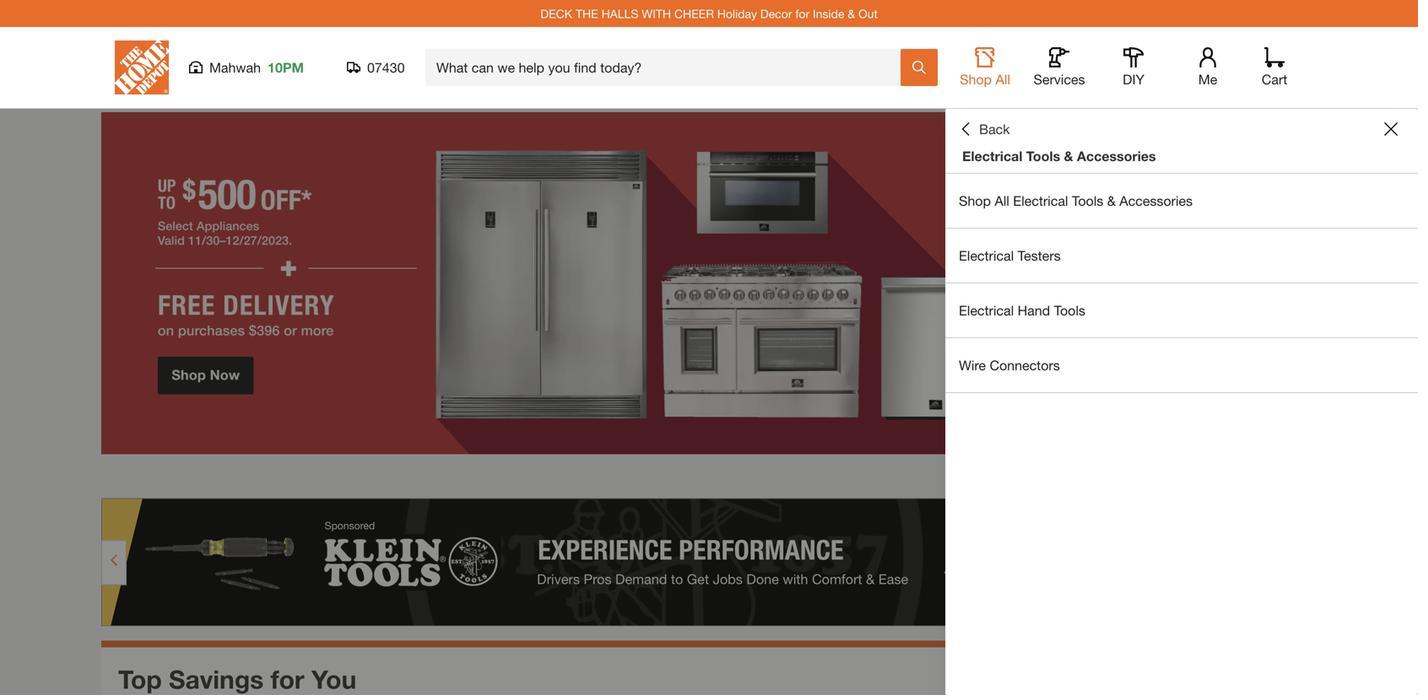 Task type: describe. For each thing, give the bounding box(es) containing it.
electrical tools & accessories
[[963, 148, 1156, 164]]

the
[[576, 7, 598, 20]]

cart link
[[1256, 47, 1293, 88]]

electrical testers link
[[946, 229, 1418, 283]]

decor
[[761, 7, 792, 20]]

What can we help you find today? search field
[[437, 50, 900, 85]]

testers
[[1018, 248, 1061, 264]]

wire
[[959, 358, 986, 374]]

electrical hand tools link
[[946, 284, 1418, 338]]

image for  30nov2023-hp-bau-mw44-45-hero4-appliances image
[[101, 112, 1317, 455]]

top
[[118, 665, 162, 695]]

deck the halls with cheer holiday decor for inside & out link
[[541, 7, 878, 20]]

mahwah
[[209, 60, 261, 76]]

the home depot logo image
[[115, 41, 169, 95]]

back
[[979, 121, 1010, 137]]

2 vertical spatial tools
[[1054, 303, 1086, 319]]

services
[[1034, 71, 1085, 87]]

1 vertical spatial &
[[1064, 148, 1074, 164]]

all for shop all electrical tools & accessories
[[995, 193, 1010, 209]]

drawer close image
[[1385, 122, 1398, 136]]

0 horizontal spatial &
[[848, 7, 855, 20]]

services button
[[1033, 47, 1087, 88]]

shop all electrical tools & accessories
[[959, 193, 1193, 209]]

mahwah 10pm
[[209, 60, 304, 76]]

07430
[[367, 60, 405, 76]]

halls
[[602, 7, 639, 20]]

shop all electrical tools & accessories link
[[946, 174, 1418, 228]]

diy button
[[1107, 47, 1161, 88]]



Task type: locate. For each thing, give the bounding box(es) containing it.
electrical for electrical hand tools
[[959, 303, 1014, 319]]

me button
[[1181, 47, 1235, 88]]

shop for shop all
[[960, 71, 992, 87]]

electrical for electrical tools & accessories
[[963, 148, 1023, 164]]

shop for shop all electrical tools & accessories
[[959, 193, 991, 209]]

accessories
[[1077, 148, 1156, 164], [1120, 193, 1193, 209]]

tools right the "hand"
[[1054, 303, 1086, 319]]

cheer
[[675, 7, 714, 20]]

all up "electrical testers"
[[995, 193, 1010, 209]]

shop up back button
[[960, 71, 992, 87]]

tools up shop all electrical tools & accessories
[[1026, 148, 1061, 164]]

menu containing shop all electrical tools & accessories
[[946, 174, 1418, 393]]

feedback link image
[[1396, 285, 1418, 377]]

top savings for you
[[118, 665, 357, 695]]

1 horizontal spatial &
[[1064, 148, 1074, 164]]

shop all
[[960, 71, 1011, 87]]

0 vertical spatial &
[[848, 7, 855, 20]]

1 vertical spatial shop
[[959, 193, 991, 209]]

& up shop all electrical tools & accessories
[[1064, 148, 1074, 164]]

accessories up electrical testers link
[[1120, 193, 1193, 209]]

1 horizontal spatial for
[[796, 7, 810, 20]]

accessories up shop all electrical tools & accessories
[[1077, 148, 1156, 164]]

holiday
[[717, 7, 757, 20]]

shop up "electrical testers"
[[959, 193, 991, 209]]

0 vertical spatial shop
[[960, 71, 992, 87]]

all up back
[[996, 71, 1011, 87]]

for left you
[[271, 665, 304, 695]]

0 vertical spatial for
[[796, 7, 810, 20]]

shop
[[960, 71, 992, 87], [959, 193, 991, 209]]

for left the 'inside'
[[796, 7, 810, 20]]

&
[[848, 7, 855, 20], [1064, 148, 1074, 164], [1107, 193, 1116, 209]]

1 vertical spatial accessories
[[1120, 193, 1193, 209]]

all
[[996, 71, 1011, 87], [995, 193, 1010, 209]]

you
[[311, 665, 357, 695]]

tools
[[1026, 148, 1061, 164], [1072, 193, 1104, 209], [1054, 303, 1086, 319]]

all inside shop all button
[[996, 71, 1011, 87]]

2 horizontal spatial &
[[1107, 193, 1116, 209]]

electrical left the "hand"
[[959, 303, 1014, 319]]

inside
[[813, 7, 845, 20]]

shop inside button
[[960, 71, 992, 87]]

out
[[859, 7, 878, 20]]

savings
[[169, 665, 264, 695]]

shop all button
[[958, 47, 1012, 88]]

all for shop all
[[996, 71, 1011, 87]]

electrical for electrical testers
[[959, 248, 1014, 264]]

0 vertical spatial accessories
[[1077, 148, 1156, 164]]

tools down electrical tools & accessories
[[1072, 193, 1104, 209]]

electrical testers
[[959, 248, 1061, 264]]

& left out
[[848, 7, 855, 20]]

back button
[[959, 121, 1010, 138]]

diy
[[1123, 71, 1145, 87]]

1 vertical spatial for
[[271, 665, 304, 695]]

wire connectors link
[[946, 339, 1418, 393]]

1 vertical spatial all
[[995, 193, 1010, 209]]

me
[[1199, 71, 1218, 87]]

electrical down back
[[963, 148, 1023, 164]]

deck the halls with cheer holiday decor for inside & out
[[541, 7, 878, 20]]

10pm
[[268, 60, 304, 76]]

0 horizontal spatial for
[[271, 665, 304, 695]]

accessories inside shop all electrical tools & accessories link
[[1120, 193, 1193, 209]]

for
[[796, 7, 810, 20], [271, 665, 304, 695]]

deck
[[541, 7, 573, 20]]

electrical left "testers"
[[959, 248, 1014, 264]]

0 vertical spatial tools
[[1026, 148, 1061, 164]]

all inside shop all electrical tools & accessories link
[[995, 193, 1010, 209]]

cart
[[1262, 71, 1288, 87]]

electrical
[[963, 148, 1023, 164], [1013, 193, 1068, 209], [959, 248, 1014, 264], [959, 303, 1014, 319]]

with
[[642, 7, 671, 20]]

connectors
[[990, 358, 1060, 374]]

hand
[[1018, 303, 1050, 319]]

07430 button
[[347, 59, 405, 76]]

wire connectors
[[959, 358, 1060, 374]]

0 vertical spatial all
[[996, 71, 1011, 87]]

menu
[[946, 174, 1418, 393]]

electrical hand tools
[[959, 303, 1086, 319]]

1 vertical spatial tools
[[1072, 193, 1104, 209]]

& down electrical tools & accessories
[[1107, 193, 1116, 209]]

& inside menu
[[1107, 193, 1116, 209]]

2 vertical spatial &
[[1107, 193, 1116, 209]]

electrical down electrical tools & accessories
[[1013, 193, 1068, 209]]



Task type: vqa. For each thing, say whether or not it's contained in the screenshot.
'Living Room' button
no



